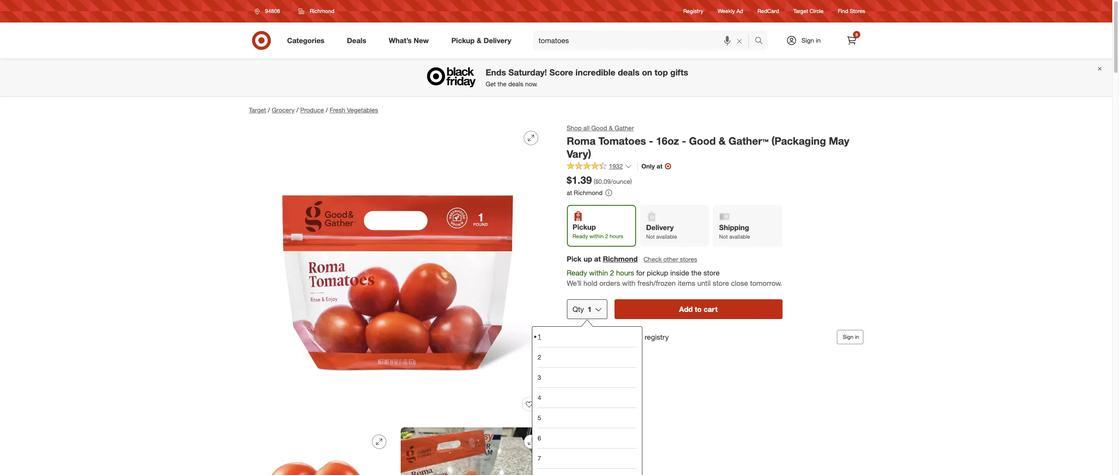 Task type: locate. For each thing, give the bounding box(es) containing it.
add to cart button
[[615, 299, 783, 319]]

0 vertical spatial delivery
[[484, 36, 512, 45]]

ends saturday! score incredible deals on top gifts get the deals now.
[[486, 67, 689, 88]]

the inside ready within 2 hours for pickup inside the store we'll hold orders with fresh/frozen items until store close tomorrow.
[[692, 269, 702, 278]]

1 horizontal spatial at
[[595, 255, 602, 264]]

0 vertical spatial at
[[657, 163, 663, 170]]

0 horizontal spatial at
[[567, 189, 573, 197]]

ready up pick at the right bottom of page
[[573, 233, 589, 240]]

available inside delivery not available
[[657, 233, 678, 240]]

ready
[[573, 233, 589, 240], [567, 269, 588, 278]]

store right until
[[714, 279, 730, 288]]

0 horizontal spatial the
[[498, 80, 507, 88]]

0 horizontal spatial target
[[249, 106, 266, 114]]

2 up orders
[[611, 269, 615, 278]]

2 horizontal spatial richmond
[[604, 255, 638, 264]]

2 available from the left
[[730, 233, 751, 240]]

delivery up the check
[[647, 223, 675, 232]]

0 horizontal spatial -
[[650, 134, 654, 147]]

hours inside ready within 2 hours for pickup inside the store we'll hold orders with fresh/frozen items until store close tomorrow.
[[617, 269, 635, 278]]

fresh/frozen
[[638, 279, 677, 288]]

good right all
[[592, 124, 608, 132]]

hours
[[610, 233, 624, 240], [617, 269, 635, 278]]

deals left on
[[618, 67, 640, 78]]

deals left now.
[[509, 80, 524, 88]]

1 vertical spatial &
[[610, 124, 614, 132]]

gather
[[615, 124, 635, 132]]

within up hold
[[590, 269, 609, 278]]

with
[[623, 279, 636, 288]]

2 up pick up at richmond
[[606, 233, 609, 240]]

sign
[[802, 36, 815, 44], [844, 334, 854, 340]]

/ right grocery
[[297, 106, 299, 114]]

pickup inside pickup & delivery link
[[452, 36, 475, 45]]

sign in
[[802, 36, 821, 44], [844, 334, 860, 340]]

stores
[[850, 8, 866, 15]]

pickup
[[452, 36, 475, 45], [573, 223, 597, 232]]

at
[[657, 163, 663, 170], [567, 189, 573, 197], [595, 255, 602, 264]]

richmond up categories link
[[310, 8, 335, 14]]

1 up 3
[[538, 333, 542, 341]]

pickup for ready
[[573, 223, 597, 232]]

1932 link
[[567, 162, 633, 172]]

2 vertical spatial at
[[595, 255, 602, 264]]

shop
[[567, 124, 582, 132]]

get
[[486, 80, 496, 88]]

0 horizontal spatial available
[[657, 233, 678, 240]]

not up the check
[[647, 233, 655, 240]]

available up the check other stores
[[657, 233, 678, 240]]

sign in button
[[838, 330, 864, 344]]

delivery up the ends at top
[[484, 36, 512, 45]]

1 vertical spatial sign in
[[844, 334, 860, 340]]

0 horizontal spatial in
[[816, 36, 821, 44]]

2 horizontal spatial at
[[657, 163, 663, 170]]

1 vertical spatial deals
[[509, 80, 524, 88]]

0 vertical spatial ready
[[573, 233, 589, 240]]

redcard
[[758, 8, 780, 15]]

target link
[[249, 106, 266, 114]]

1 horizontal spatial the
[[692, 269, 702, 278]]

4
[[538, 394, 542, 401]]

create or manage registry
[[585, 332, 670, 341]]

shipping not available
[[720, 223, 751, 240]]

1 vertical spatial store
[[714, 279, 730, 288]]

incredible
[[576, 67, 616, 78]]

0 horizontal spatial 1
[[538, 333, 542, 341]]

the right get
[[498, 80, 507, 88]]

up
[[584, 255, 593, 264]]

may
[[830, 134, 850, 147]]

0 horizontal spatial pickup
[[452, 36, 475, 45]]

fresh vegetables link
[[330, 106, 378, 114]]

1 horizontal spatial available
[[730, 233, 751, 240]]

sign in inside button
[[844, 334, 860, 340]]

delivery not available
[[647, 223, 678, 240]]

2 horizontal spatial /
[[326, 106, 328, 114]]

1 horizontal spatial richmond
[[574, 189, 603, 197]]

/ounce
[[611, 178, 631, 185]]

hours up richmond button
[[610, 233, 624, 240]]

within up pick up at richmond
[[590, 233, 604, 240]]

1
[[588, 305, 592, 314], [538, 333, 542, 341]]

0 vertical spatial &
[[477, 36, 482, 45]]

2 inside ready within 2 hours for pickup inside the store we'll hold orders with fresh/frozen items until store close tomorrow.
[[611, 269, 615, 278]]

2 vertical spatial richmond
[[604, 255, 638, 264]]

delivery
[[484, 36, 512, 45], [647, 223, 675, 232]]

richmond down (
[[574, 189, 603, 197]]

0 vertical spatial within
[[590, 233, 604, 240]]

richmond up for
[[604, 255, 638, 264]]

store
[[704, 269, 720, 278], [714, 279, 730, 288]]

2 not from the left
[[720, 233, 729, 240]]

1 vertical spatial good
[[690, 134, 717, 147]]

94806
[[265, 8, 280, 14]]

0 vertical spatial sign
[[802, 36, 815, 44]]

find
[[839, 8, 849, 15]]

1 horizontal spatial sign in
[[844, 334, 860, 340]]

not inside delivery not available
[[647, 233, 655, 240]]

circle
[[810, 8, 824, 15]]

1 right qty
[[588, 305, 592, 314]]

fresh
[[330, 106, 346, 114]]

0 vertical spatial good
[[592, 124, 608, 132]]

0 vertical spatial 2
[[606, 233, 609, 240]]

6
[[538, 434, 542, 442]]

- left 16oz
[[650, 134, 654, 147]]

the inside "ends saturday! score incredible deals on top gifts get the deals now."
[[498, 80, 507, 88]]

1 vertical spatial ready
[[567, 269, 588, 278]]

What can we help you find? suggestions appear below search field
[[534, 31, 758, 50]]

pickup inside pickup ready within 2 hours
[[573, 223, 597, 232]]

ready up "we'll"
[[567, 269, 588, 278]]

not down shipping
[[720, 233, 729, 240]]

hours up 'with'
[[617, 269, 635, 278]]

1 horizontal spatial sign
[[844, 334, 854, 340]]

not inside shipping not available
[[720, 233, 729, 240]]

not for delivery
[[647, 233, 655, 240]]

1 vertical spatial within
[[590, 269, 609, 278]]

0 horizontal spatial richmond
[[310, 8, 335, 14]]

5 link
[[538, 408, 637, 428]]

0 vertical spatial sign in
[[802, 36, 821, 44]]

1 vertical spatial the
[[692, 269, 702, 278]]

at right up
[[595, 255, 602, 264]]

2 within from the top
[[590, 269, 609, 278]]

ready within 2 hours for pickup inside the store we'll hold orders with fresh/frozen items until store close tomorrow.
[[567, 269, 783, 288]]

saturday!
[[509, 67, 547, 78]]

1 horizontal spatial delivery
[[647, 223, 675, 232]]

/ left fresh
[[326, 106, 328, 114]]

good
[[592, 124, 608, 132], [690, 134, 717, 147]]

/ right target link
[[268, 106, 270, 114]]

available
[[657, 233, 678, 240], [730, 233, 751, 240]]

0 vertical spatial richmond
[[310, 8, 335, 14]]

- right 16oz
[[683, 134, 687, 147]]

1 within from the top
[[590, 233, 604, 240]]

at right only
[[657, 163, 663, 170]]

/
[[268, 106, 270, 114], [297, 106, 299, 114], [326, 106, 328, 114]]

$0.09
[[596, 178, 611, 185]]

0 vertical spatial the
[[498, 80, 507, 88]]

manage
[[617, 332, 643, 341]]

0 vertical spatial pickup
[[452, 36, 475, 45]]

0 horizontal spatial /
[[268, 106, 270, 114]]

1 horizontal spatial -
[[683, 134, 687, 147]]

1 vertical spatial at
[[567, 189, 573, 197]]

within inside ready within 2 hours for pickup inside the store we'll hold orders with fresh/frozen items until store close tomorrow.
[[590, 269, 609, 278]]

pickup up up
[[573, 223, 597, 232]]

store up until
[[704, 269, 720, 278]]

1 vertical spatial richmond
[[574, 189, 603, 197]]

check
[[644, 255, 662, 263]]

1 vertical spatial target
[[249, 106, 266, 114]]

target left 'circle'
[[794, 8, 809, 15]]

1 vertical spatial hours
[[617, 269, 635, 278]]

0 vertical spatial in
[[816, 36, 821, 44]]

add to cart
[[680, 305, 718, 314]]

2 up 3
[[538, 353, 542, 361]]

2 horizontal spatial 2
[[611, 269, 615, 278]]

4 link
[[538, 388, 637, 408]]

good right 16oz
[[690, 134, 717, 147]]

2 horizontal spatial &
[[719, 134, 727, 147]]

within
[[590, 233, 604, 240], [590, 269, 609, 278]]

target
[[794, 8, 809, 15], [249, 106, 266, 114]]

1 horizontal spatial 2
[[606, 233, 609, 240]]

ready inside ready within 2 hours for pickup inside the store we'll hold orders with fresh/frozen items until store close tomorrow.
[[567, 269, 588, 278]]

1 vertical spatial 2
[[611, 269, 615, 278]]

shipping
[[720, 223, 750, 232]]

1 available from the left
[[657, 233, 678, 240]]

0 horizontal spatial delivery
[[484, 36, 512, 45]]

1 horizontal spatial in
[[856, 334, 860, 340]]

delivery inside delivery not available
[[647, 223, 675, 232]]

1 horizontal spatial pickup
[[573, 223, 597, 232]]

1 horizontal spatial /
[[297, 106, 299, 114]]

1 horizontal spatial 1
[[588, 305, 592, 314]]

1 horizontal spatial deals
[[618, 67, 640, 78]]

0 horizontal spatial 2
[[538, 353, 542, 361]]

1 vertical spatial delivery
[[647, 223, 675, 232]]

add
[[680, 305, 694, 314]]

1 vertical spatial sign
[[844, 334, 854, 340]]

1 horizontal spatial good
[[690, 134, 717, 147]]

0 vertical spatial deals
[[618, 67, 640, 78]]

0 vertical spatial target
[[794, 8, 809, 15]]

target left grocery
[[249, 106, 266, 114]]

shop all good & gather roma tomatoes - 16oz - good & gather™ (packaging may vary)
[[567, 124, 850, 160]]

0 vertical spatial hours
[[610, 233, 624, 240]]

0 horizontal spatial not
[[647, 233, 655, 240]]

pickup right new
[[452, 36, 475, 45]]

pickup
[[647, 269, 669, 278]]

the up until
[[692, 269, 702, 278]]

search
[[751, 37, 773, 46]]

1 horizontal spatial not
[[720, 233, 729, 240]]

sign inside button
[[844, 334, 854, 340]]

0 horizontal spatial &
[[477, 36, 482, 45]]

at down $1.39
[[567, 189, 573, 197]]

1 not from the left
[[647, 233, 655, 240]]

available inside shipping not available
[[730, 233, 751, 240]]

orders
[[600, 279, 621, 288]]

roma
[[567, 134, 596, 147]]

produce
[[301, 106, 324, 114]]

available down shipping
[[730, 233, 751, 240]]

1 horizontal spatial target
[[794, 8, 809, 15]]

not for shipping
[[720, 233, 729, 240]]

target circle
[[794, 8, 824, 15]]

1 vertical spatial pickup
[[573, 223, 597, 232]]

0 vertical spatial store
[[704, 269, 720, 278]]

pickup & delivery
[[452, 36, 512, 45]]

&
[[477, 36, 482, 45], [610, 124, 614, 132], [719, 134, 727, 147]]

-
[[650, 134, 654, 147], [683, 134, 687, 147]]

photo from maciigee, 3 of 5 image
[[401, 428, 546, 475]]

until
[[698, 279, 712, 288]]

hold
[[584, 279, 598, 288]]

1 vertical spatial in
[[856, 334, 860, 340]]



Task type: describe. For each thing, give the bounding box(es) containing it.
0 horizontal spatial sign
[[802, 36, 815, 44]]

image gallery element
[[249, 124, 546, 475]]

6 link
[[538, 428, 637, 448]]

0 horizontal spatial deals
[[509, 80, 524, 88]]

redcard link
[[758, 7, 780, 15]]

within inside pickup ready within 2 hours
[[590, 233, 604, 240]]

close
[[732, 279, 749, 288]]

check other stores
[[644, 255, 698, 263]]

$1.39 ( $0.09 /ounce )
[[567, 174, 633, 186]]

or
[[609, 332, 615, 341]]

find stores link
[[839, 7, 866, 15]]

1 - from the left
[[650, 134, 654, 147]]

search button
[[751, 31, 773, 52]]

8 link
[[843, 31, 862, 50]]

sign in link
[[779, 31, 835, 50]]

grocery
[[272, 106, 295, 114]]

0 horizontal spatial sign in
[[802, 36, 821, 44]]

only
[[642, 163, 656, 170]]

cart
[[704, 305, 718, 314]]

in inside sign in button
[[856, 334, 860, 340]]

weekly ad
[[718, 8, 744, 15]]

pickup ready within 2 hours
[[573, 223, 624, 240]]

roma tomatoes - 16oz - good &#38; gather&#8482; (packaging may vary), 2 of 5 image
[[249, 428, 394, 475]]

tomatoes
[[599, 134, 647, 147]]

weekly ad link
[[718, 7, 744, 15]]

hours inside pickup ready within 2 hours
[[610, 233, 624, 240]]

7 link
[[538, 448, 637, 468]]

target for target circle
[[794, 8, 809, 15]]

gather™
[[729, 134, 769, 147]]

pickup & delivery link
[[444, 31, 523, 50]]

3 / from the left
[[326, 106, 328, 114]]

gifts
[[671, 67, 689, 78]]

available for delivery
[[657, 233, 678, 240]]

94806 button
[[249, 3, 290, 19]]

target for target / grocery / produce / fresh vegetables
[[249, 106, 266, 114]]

vegetables
[[347, 106, 378, 114]]

16oz
[[657, 134, 680, 147]]

now.
[[526, 80, 538, 88]]

3 link
[[538, 367, 637, 388]]

new
[[414, 36, 429, 45]]

check other stores button
[[644, 255, 698, 264]]

deals
[[347, 36, 367, 45]]

what's
[[389, 36, 412, 45]]

7
[[538, 455, 542, 462]]

registry
[[684, 8, 704, 15]]

target / grocery / produce / fresh vegetables
[[249, 106, 378, 114]]

all
[[584, 124, 590, 132]]

(packaging
[[772, 134, 827, 147]]

$1.39
[[567, 174, 593, 186]]

2 vertical spatial &
[[719, 134, 727, 147]]

2 inside pickup ready within 2 hours
[[606, 233, 609, 240]]

8
[[856, 32, 859, 37]]

1 vertical spatial 1
[[538, 333, 542, 341]]

2 vertical spatial 2
[[538, 353, 542, 361]]

at richmond
[[567, 189, 603, 197]]

1 horizontal spatial &
[[610, 124, 614, 132]]

qty
[[573, 305, 585, 314]]

5
[[538, 414, 542, 422]]

items
[[678, 279, 696, 288]]

3
[[538, 374, 542, 381]]

to
[[696, 305, 702, 314]]

(
[[594, 178, 596, 185]]

1 link
[[538, 327, 637, 347]]

other
[[664, 255, 679, 263]]

)
[[631, 178, 633, 185]]

we'll
[[567, 279, 582, 288]]

0 vertical spatial 1
[[588, 305, 592, 314]]

vary)
[[567, 147, 592, 160]]

in inside sign in link
[[816, 36, 821, 44]]

richmond inside dropdown button
[[310, 8, 335, 14]]

categories link
[[280, 31, 336, 50]]

qty 1
[[573, 305, 592, 314]]

available for shipping
[[730, 233, 751, 240]]

1932
[[610, 163, 624, 170]]

for
[[637, 269, 645, 278]]

registry
[[645, 332, 670, 341]]

deals link
[[340, 31, 378, 50]]

1 / from the left
[[268, 106, 270, 114]]

richmond button
[[604, 254, 638, 264]]

top
[[655, 67, 668, 78]]

registry link
[[684, 7, 704, 15]]

2 link
[[538, 347, 637, 367]]

pick
[[567, 255, 582, 264]]

richmond button
[[293, 3, 340, 19]]

0 horizontal spatial good
[[592, 124, 608, 132]]

categories
[[287, 36, 325, 45]]

roma tomatoes - 16oz - good &#38; gather&#8482; (packaging may vary), 1 of 5 image
[[249, 124, 546, 420]]

ready inside pickup ready within 2 hours
[[573, 233, 589, 240]]

2 - from the left
[[683, 134, 687, 147]]

on
[[642, 67, 653, 78]]

ends
[[486, 67, 506, 78]]

pickup for &
[[452, 36, 475, 45]]

tomorrow.
[[751, 279, 783, 288]]

stores
[[681, 255, 698, 263]]

weekly
[[718, 8, 735, 15]]

create
[[585, 332, 607, 341]]

2 / from the left
[[297, 106, 299, 114]]

find stores
[[839, 8, 866, 15]]



Task type: vqa. For each thing, say whether or not it's contained in the screenshot.
the right 'just'
no



